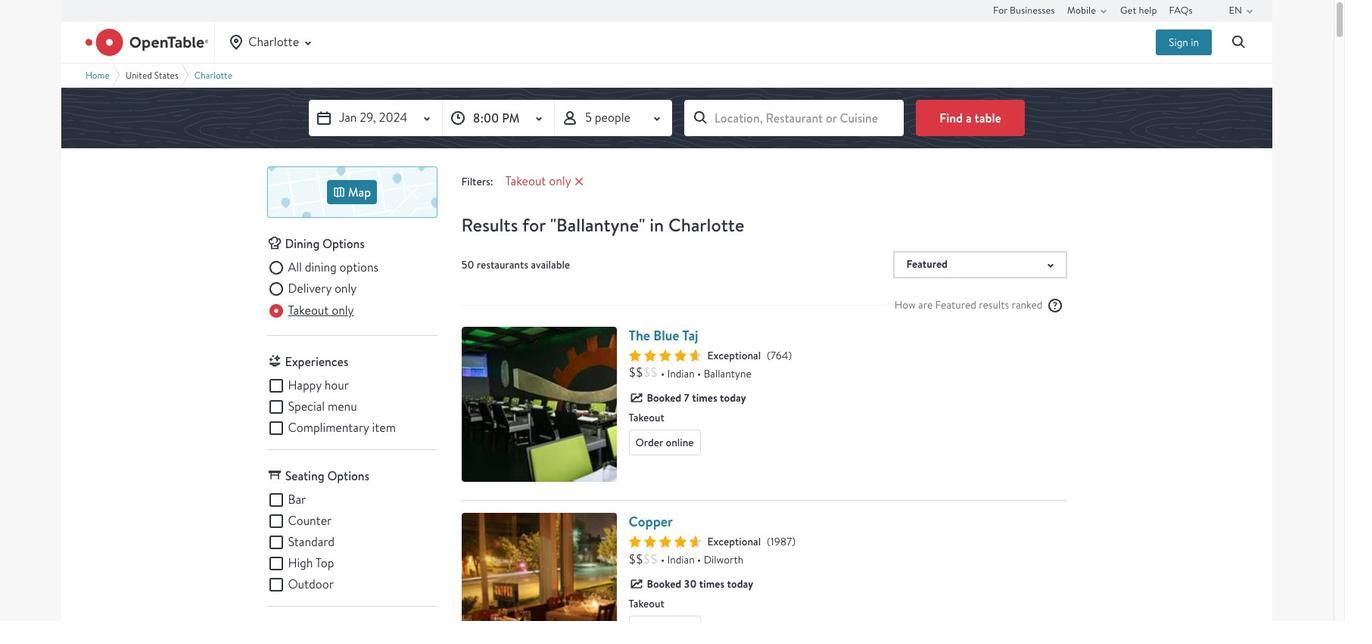 Task type: locate. For each thing, give the bounding box(es) containing it.
exceptional ( 1987 )
[[708, 535, 796, 549]]

special
[[288, 399, 325, 415]]

find
[[940, 110, 963, 126]]

in right "ballantyne"
[[650, 213, 664, 238]]

today for the blue taj
[[720, 390, 746, 406]]

online
[[666, 436, 694, 449]]

featured up are
[[907, 257, 948, 272]]

results
[[979, 299, 1010, 312]]

1 indian from the top
[[667, 367, 695, 381]]

1 vertical spatial exceptional
[[708, 535, 761, 549]]

only down delivery only
[[332, 303, 354, 319]]

1 vertical spatial only
[[335, 281, 357, 297]]

available
[[531, 258, 570, 271]]

indian inside '$$ $$ • indian • ballantyne'
[[667, 367, 695, 381]]

today down dilworth
[[727, 577, 754, 592]]

times right 30
[[699, 577, 725, 592]]

experiences group
[[267, 377, 437, 438]]

opentable logo image
[[86, 29, 208, 56]]

7
[[684, 390, 690, 406]]

sign in button
[[1156, 30, 1212, 55]]

menu
[[328, 399, 357, 415]]

options right seating
[[327, 468, 370, 485]]

takeout
[[505, 173, 546, 189], [288, 303, 329, 319], [629, 411, 665, 424], [629, 597, 665, 611]]

help
[[1139, 3, 1157, 16]]

options for seating options
[[327, 468, 370, 485]]

all dining options
[[288, 260, 379, 276]]

1 vertical spatial (
[[767, 535, 771, 549]]

0 vertical spatial featured
[[907, 257, 948, 272]]

• down 4.8 stars image
[[661, 367, 665, 381]]

in inside sign in button
[[1191, 36, 1199, 49]]

0 vertical spatial exceptional
[[708, 349, 761, 362]]

1 vertical spatial times
[[699, 577, 725, 592]]

booked left 30
[[647, 577, 682, 592]]

takeout up order
[[629, 411, 665, 424]]

1 exceptional from the top
[[708, 349, 761, 362]]

happy
[[288, 378, 322, 394]]

1 vertical spatial options
[[327, 468, 370, 485]]

1 horizontal spatial takeout only
[[505, 173, 571, 189]]

taj
[[683, 326, 699, 345]]

a photo of copper restaurant image
[[462, 513, 617, 622]]

people
[[595, 110, 631, 126]]

sign
[[1169, 36, 1189, 49]]

takeout inside takeout only radio
[[288, 303, 329, 319]]

0 vertical spatial )
[[789, 349, 792, 362]]

businesses
[[1010, 3, 1055, 16]]

sign in
[[1169, 36, 1199, 49]]

today down ballantyne
[[720, 390, 746, 406]]

0 vertical spatial booked
[[647, 390, 682, 406]]

0 horizontal spatial charlotte
[[194, 69, 232, 81]]

takeout only up the for at left top
[[505, 173, 571, 189]]

2024
[[379, 110, 408, 126]]

)
[[789, 349, 792, 362], [792, 535, 796, 549]]

0 vertical spatial takeout only
[[505, 173, 571, 189]]

8:00 pm
[[473, 110, 520, 126]]

mobile button
[[1067, 0, 1113, 21]]

in
[[1191, 36, 1199, 49], [650, 213, 664, 238]]

1 vertical spatial today
[[727, 577, 754, 592]]

0 vertical spatial charlotte
[[249, 34, 299, 50]]

order
[[636, 436, 663, 449]]

today
[[720, 390, 746, 406], [727, 577, 754, 592]]

options
[[340, 260, 379, 276]]

1 booked from the top
[[647, 390, 682, 406]]

29,
[[360, 110, 376, 126]]

counter
[[288, 514, 332, 529]]

only for "delivery only" radio
[[335, 281, 357, 297]]

charlotte
[[249, 34, 299, 50], [194, 69, 232, 81], [669, 213, 745, 238]]

(
[[767, 349, 771, 362], [767, 535, 771, 549]]

0 horizontal spatial takeout only
[[288, 303, 354, 319]]

0 vertical spatial options
[[323, 236, 365, 252]]

delivery
[[288, 281, 332, 297]]

experiences
[[285, 354, 349, 370]]

today for copper
[[727, 577, 754, 592]]

states
[[154, 69, 179, 81]]

only down all dining options
[[335, 281, 357, 297]]

1 ( from the top
[[767, 349, 771, 362]]

50 restaurants available
[[462, 258, 570, 271]]

indian down 4.7 stars image on the bottom of page
[[667, 553, 695, 567]]

0 vertical spatial (
[[767, 349, 771, 362]]

top
[[316, 556, 334, 572]]

1 vertical spatial charlotte
[[194, 69, 232, 81]]

1 vertical spatial indian
[[667, 553, 695, 567]]

1 vertical spatial booked
[[647, 577, 682, 592]]

0 vertical spatial only
[[549, 173, 571, 189]]

takeout up the for at left top
[[505, 173, 546, 189]]

filters:
[[462, 175, 493, 189]]

options up all dining options
[[323, 236, 365, 252]]

featured right are
[[936, 299, 977, 312]]

featured button
[[893, 251, 1067, 278]]

2 ( from the top
[[767, 535, 771, 549]]

0 vertical spatial times
[[692, 390, 718, 406]]

1 vertical spatial )
[[792, 535, 796, 549]]

indian inside $$ $$ • indian • dilworth
[[667, 553, 695, 567]]

1 vertical spatial takeout only
[[288, 303, 354, 319]]

30
[[684, 577, 697, 592]]

• down 4.7 stars image on the bottom of page
[[661, 553, 665, 567]]

2 indian from the top
[[667, 553, 695, 567]]

find a table
[[940, 110, 1002, 126]]

takeout down "delivery only" radio
[[288, 303, 329, 319]]

booked left 7
[[647, 390, 682, 406]]

8:00
[[473, 110, 499, 126]]

2 booked from the top
[[647, 577, 682, 592]]

None field
[[685, 100, 904, 136]]

dilworth
[[704, 553, 744, 567]]

in right sign
[[1191, 36, 1199, 49]]

for
[[522, 213, 546, 238]]

indian down 4.8 stars image
[[667, 367, 695, 381]]

the blue taj link
[[629, 326, 699, 345]]

charlotte link
[[194, 69, 232, 81]]

exceptional up dilworth
[[708, 535, 761, 549]]

complimentary item
[[288, 420, 396, 436]]

exceptional ( 764 )
[[708, 349, 792, 362]]

0 vertical spatial in
[[1191, 36, 1199, 49]]

2 exceptional from the top
[[708, 535, 761, 549]]

only up "ballantyne"
[[549, 173, 571, 189]]

exceptional for the blue taj
[[708, 349, 761, 362]]

1 vertical spatial in
[[650, 213, 664, 238]]

for
[[994, 3, 1008, 16]]

ranked
[[1012, 299, 1043, 312]]

takeout only down delivery only
[[288, 303, 354, 319]]

en
[[1229, 3, 1243, 16]]

0 vertical spatial indian
[[667, 367, 695, 381]]

$$ $$ • indian • ballantyne
[[629, 365, 752, 381]]

options
[[323, 236, 365, 252], [327, 468, 370, 485]]

options for dining options
[[323, 236, 365, 252]]

1 horizontal spatial in
[[1191, 36, 1199, 49]]

map button
[[267, 167, 437, 218]]

booked 30 times today
[[647, 577, 754, 592]]

the
[[629, 326, 650, 345]]

1 horizontal spatial charlotte
[[249, 34, 299, 50]]

) for the blue taj
[[789, 349, 792, 362]]

jan 29, 2024 button
[[309, 100, 442, 136]]

hour
[[325, 378, 349, 394]]

times for the blue taj
[[692, 390, 718, 406]]

booked 7 times today
[[647, 390, 746, 406]]

high top
[[288, 556, 334, 572]]

copper link
[[629, 513, 673, 532]]

seating options
[[285, 468, 370, 485]]

2 horizontal spatial charlotte
[[669, 213, 745, 238]]

0 vertical spatial today
[[720, 390, 746, 406]]

exceptional
[[708, 349, 761, 362], [708, 535, 761, 549]]

only
[[549, 173, 571, 189], [335, 281, 357, 297], [332, 303, 354, 319]]

featured
[[907, 257, 948, 272], [936, 299, 977, 312]]

2 vertical spatial only
[[332, 303, 354, 319]]

All dining options radio
[[267, 259, 379, 277]]

5 people
[[585, 110, 631, 126]]

exceptional up ballantyne
[[708, 349, 761, 362]]

times right 7
[[692, 390, 718, 406]]

are
[[919, 299, 933, 312]]



Task type: describe. For each thing, give the bounding box(es) containing it.
jan 29, 2024
[[339, 110, 408, 126]]

• up booked 30 times today
[[697, 553, 701, 567]]

booked for the blue taj
[[647, 390, 682, 406]]

$$ $$ • indian • dilworth
[[629, 552, 744, 568]]

faqs
[[1170, 3, 1193, 16]]

a
[[966, 110, 972, 126]]

search icon image
[[1231, 33, 1249, 51]]

4.8 stars image
[[629, 349, 702, 362]]

outdoor
[[288, 577, 334, 593]]

indian for the blue taj
[[667, 367, 695, 381]]

charlotte inside dropdown button
[[249, 34, 299, 50]]

all
[[288, 260, 302, 276]]

happy hour
[[288, 378, 349, 394]]

united
[[126, 69, 152, 81]]

how
[[895, 299, 916, 312]]

table
[[975, 110, 1002, 126]]

get
[[1121, 3, 1137, 16]]

complimentary
[[288, 420, 369, 436]]

for businesses button
[[994, 0, 1055, 21]]

) for copper
[[792, 535, 796, 549]]

5
[[585, 110, 592, 126]]

1 vertical spatial featured
[[936, 299, 977, 312]]

dining
[[305, 260, 337, 276]]

order online link
[[629, 430, 701, 456]]

only inside button
[[549, 173, 571, 189]]

jan
[[339, 110, 357, 126]]

order online
[[636, 436, 694, 449]]

restaurants
[[477, 258, 529, 271]]

4.7 stars image
[[629, 536, 702, 548]]

( for copper
[[767, 535, 771, 549]]

764
[[771, 349, 789, 362]]

exceptional for copper
[[708, 535, 761, 549]]

home link
[[86, 69, 110, 81]]

takeout only button
[[499, 173, 593, 191]]

delivery only
[[288, 281, 357, 297]]

dining options group
[[267, 259, 437, 323]]

50
[[462, 258, 474, 271]]

mobile
[[1067, 3, 1097, 16]]

dining
[[285, 236, 320, 252]]

• up booked 7 times today on the bottom of page
[[697, 367, 701, 381]]

bar
[[288, 492, 306, 508]]

takeout only inside radio
[[288, 303, 354, 319]]

get help button
[[1121, 0, 1157, 21]]

a photo of the blue taj restaurant image
[[462, 327, 617, 482]]

booked for copper
[[647, 577, 682, 592]]

takeout down booked 30 times today
[[629, 597, 665, 611]]

charlotte button
[[227, 22, 317, 63]]

high
[[288, 556, 313, 572]]

standard
[[288, 535, 335, 551]]

2 vertical spatial charlotte
[[669, 213, 745, 238]]

Delivery only radio
[[267, 280, 357, 299]]

Takeout only radio
[[267, 302, 354, 320]]

how are featured results ranked
[[895, 299, 1043, 312]]

en button
[[1229, 0, 1259, 21]]

results for "ballantyne" in charlotte
[[462, 213, 745, 238]]

"ballantyne"
[[550, 213, 646, 238]]

times for copper
[[699, 577, 725, 592]]

home
[[86, 69, 110, 81]]

blue
[[654, 326, 680, 345]]

seating
[[285, 468, 325, 485]]

only for takeout only radio
[[332, 303, 354, 319]]

seating options group
[[267, 492, 437, 595]]

takeout only inside button
[[505, 173, 571, 189]]

Please input a Location, Restaurant or Cuisine field
[[685, 100, 904, 136]]

copper
[[629, 513, 673, 532]]

dining options
[[285, 236, 365, 252]]

pm
[[502, 110, 520, 126]]

indian for copper
[[667, 553, 695, 567]]

faqs button
[[1170, 0, 1193, 21]]

special menu
[[288, 399, 357, 415]]

united states
[[126, 69, 179, 81]]

featured inside popup button
[[907, 257, 948, 272]]

for businesses
[[994, 3, 1055, 16]]

get help
[[1121, 3, 1157, 16]]

( for the blue taj
[[767, 349, 771, 362]]

0 horizontal spatial in
[[650, 213, 664, 238]]

takeout inside takeout only button
[[505, 173, 546, 189]]

ballantyne
[[704, 367, 752, 381]]

item
[[372, 420, 396, 436]]

map
[[348, 184, 371, 201]]

1987
[[771, 535, 792, 549]]

the blue taj
[[629, 326, 699, 345]]

find a table button
[[916, 100, 1025, 136]]



Task type: vqa. For each thing, say whether or not it's contained in the screenshot.
"today"
yes



